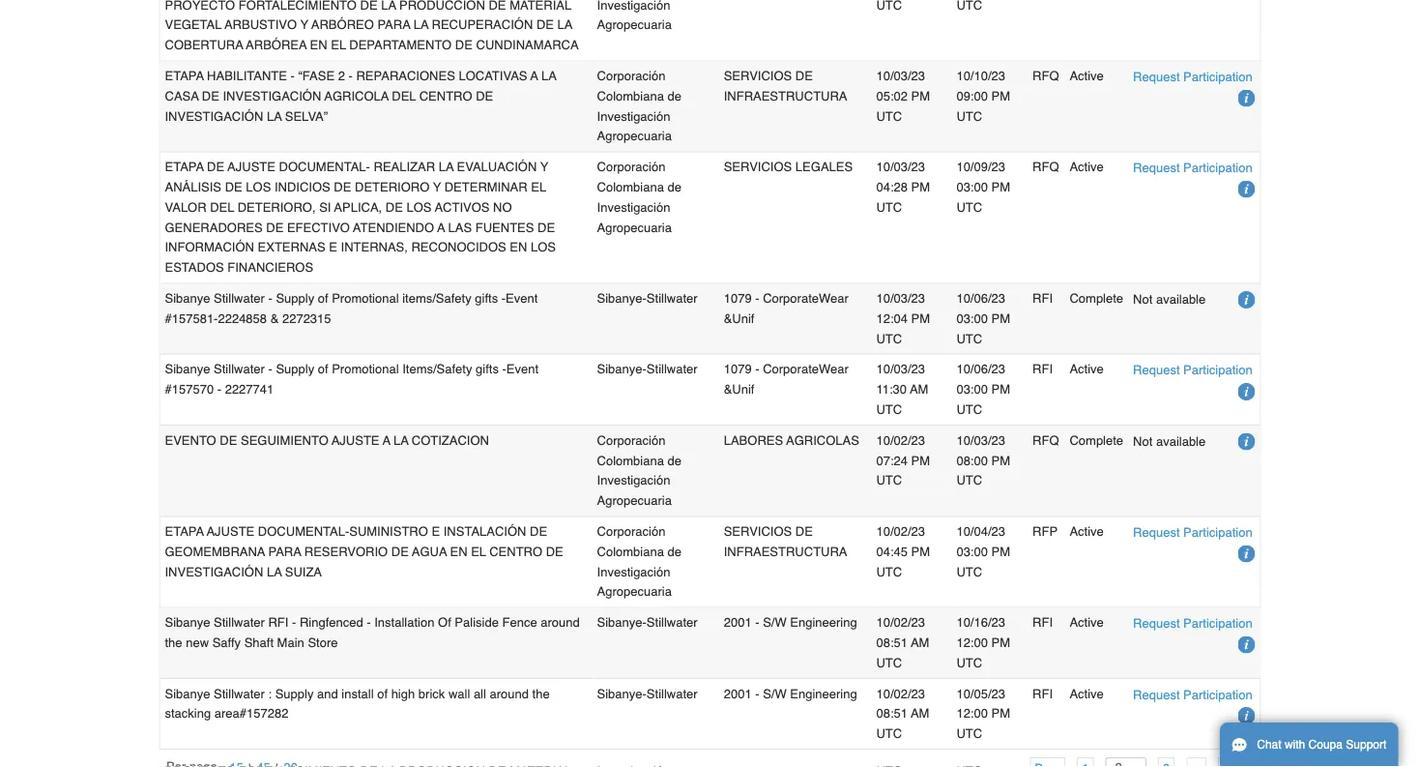 Task type: describe. For each thing, give the bounding box(es) containing it.
of for 2227741
[[318, 362, 328, 376]]

utc inside 10/03/23 05:02 pm utc
[[877, 109, 903, 123]]

complete for rfi
[[1070, 291, 1124, 305]]

10/06/23 03:00 pm utc for pm
[[957, 291, 1011, 346]]

utc inside 10/03/23 12:04 pm utc
[[877, 331, 903, 346]]

store
[[308, 635, 338, 650]]

servicios for 10/03/23 05:02 pm utc
[[724, 68, 792, 83]]

rfp
[[1033, 524, 1058, 539]]

active for 10/09/23 03:00 pm utc
[[1070, 160, 1105, 174]]

seguimiento
[[241, 433, 329, 447]]

all
[[474, 686, 486, 701]]

rfi for sibanye stillwater - supply of promotional items/safety gifts -event #157581-2224858 & 2272315
[[1033, 291, 1053, 305]]

"fase
[[298, 68, 335, 83]]

event for sibanye stillwater - supply of promotional items/safety gifts -event #157581-2224858 & 2272315
[[506, 291, 538, 305]]

&unif for 11:30
[[724, 382, 755, 397]]

04:28
[[877, 180, 908, 194]]

corporación for etapa de ajuste documental- realizar la evaluación y análisis de los indicios de deterioro y determinar el valor del deterioro, si aplica, de los activos no generadores de efectivo atendiendo a las fuentes de información externas e internas, reconocidos en los estados financieros
[[597, 160, 666, 174]]

servicios for 10/03/23 04:28 pm utc
[[724, 160, 792, 174]]

del inside the etapa habilitante - "fase 2 - reparaciones locativas a la casa de investigación agricola del centro de investigación la selva"
[[392, 89, 416, 103]]

corporación for evento de seguimiento  ajuste a la cotizacion
[[597, 433, 666, 447]]

#157581-
[[165, 311, 218, 326]]

deterioro
[[355, 180, 430, 194]]

etapa habilitante - "fase 2 - reparaciones locativas a la casa de investigación agricola del centro de investigación la selva"
[[165, 68, 557, 123]]

rfi for sibanye stillwater : supply and install of high brick wall all around the stacking area#157282
[[1033, 686, 1053, 701]]

10/03/23 for 04:28
[[877, 160, 926, 174]]

paliside
[[455, 615, 499, 630]]

10/04/23 03:00 pm utc
[[957, 524, 1011, 579]]

financieros
[[228, 260, 314, 275]]

cotizacion
[[412, 433, 489, 447]]

0 vertical spatial y
[[541, 160, 549, 174]]

pm inside 10/16/23 12:00 pm utc
[[992, 635, 1011, 650]]

participation for 10/16/23 12:00 pm utc
[[1184, 616, 1253, 631]]

area#157282
[[215, 706, 289, 721]]

centro inside the etapa habilitante - "fase 2 - reparaciones locativas a la casa de investigación agricola del centro de investigación la selva"
[[420, 89, 473, 103]]

2224858
[[218, 311, 267, 326]]

del inside etapa de ajuste documental- realizar la evaluación y análisis de los indicios de deterioro y determinar el valor del deterioro, si aplica, de los activos no generadores de efectivo atendiendo a las fuentes de información externas e internas, reconocidos en los estados financieros
[[210, 200, 234, 214]]

10/05/23 12:00 pm utc
[[957, 686, 1011, 741]]

request for 10/06/23 03:00 pm utc
[[1134, 363, 1181, 377]]

2001 for sibanye stillwater : supply and install of high brick wall all around the stacking area#157282
[[724, 686, 752, 701]]

:
[[268, 686, 272, 701]]

installation
[[375, 615, 435, 630]]

not available for rfi
[[1134, 292, 1206, 306]]

10/02/23 for 10/05/23
[[877, 686, 926, 701]]

10/09/23
[[957, 160, 1006, 174]]

labores agricolas
[[724, 433, 860, 447]]

agropecuaria for etapa de ajuste documental- realizar la evaluación y análisis de los indicios de deterioro y determinar el valor del deterioro, si aplica, de los activos no generadores de efectivo atendiendo a las fuentes de información externas e internas, reconocidos en los estados financieros
[[597, 220, 672, 234]]

fuentes
[[476, 220, 534, 234]]

2 vertical spatial los
[[531, 240, 556, 255]]

2
[[338, 68, 345, 83]]

10/10/23
[[957, 68, 1006, 83]]

supply for items/safety
[[276, 291, 314, 305]]

Jump to page number field
[[1106, 757, 1147, 767]]

around inside sibanye stillwater rfi - ringfenced - installation of paliside fence around the new saffy shaft main store
[[541, 615, 580, 630]]

request for 10/10/23 09:00 pm utc
[[1134, 70, 1181, 84]]

main
[[277, 635, 305, 650]]

#157570
[[165, 382, 214, 397]]

etapa ajuste documental-suministro e instalación de geomembrana para reservorio de agua en el centro de investigación la suiza
[[165, 524, 564, 579]]

items/safety
[[403, 362, 472, 376]]

shaft
[[244, 635, 274, 650]]

new
[[186, 635, 209, 650]]

10/02/23 07:24 pm utc
[[877, 433, 931, 488]]

04:45
[[877, 544, 908, 559]]

10/02/23 04:45 pm utc
[[877, 524, 931, 579]]

infraestructura for 04:45
[[724, 544, 848, 559]]

08:00
[[957, 453, 989, 468]]

12:04
[[877, 311, 908, 326]]

participation for 10/06/23 03:00 pm utc
[[1184, 363, 1253, 377]]

indicios
[[275, 180, 331, 194]]

0 vertical spatial investigación
[[223, 89, 321, 103]]

corporación for etapa ajuste documental-suministro e instalación de geomembrana para reservorio de agua en el centro de investigación la suiza
[[597, 524, 666, 539]]

of
[[438, 615, 451, 630]]

si
[[319, 200, 331, 214]]

of inside sibanye stillwater : supply and install of high brick wall all around the stacking area#157282
[[377, 686, 388, 701]]

deterioro,
[[238, 200, 316, 214]]

documental- inside the etapa ajuste documental-suministro e instalación de geomembrana para reservorio de agua en el centro de investigación la suiza
[[258, 524, 349, 539]]

sibanye-stillwater for sibanye stillwater rfi - ringfenced - installation of paliside fence around the new saffy shaft main store
[[597, 615, 698, 630]]

participation for 10/09/23 03:00 pm utc
[[1184, 161, 1253, 175]]

promotional for items/safety
[[332, 291, 399, 305]]

sibanye for sibanye stillwater rfi - ringfenced - installation of paliside fence around the new saffy shaft main store
[[165, 615, 210, 630]]

externas
[[258, 240, 326, 255]]

10/02/23 for 10/04/23
[[877, 524, 926, 539]]

colombiana for etapa ajuste documental-suministro e instalación de geomembrana para reservorio de agua en el centro de investigación la suiza
[[597, 544, 664, 559]]

no
[[493, 200, 512, 214]]

utc inside 10/09/23 03:00 pm utc
[[957, 200, 983, 214]]

sibanye stillwater - supply of promotional items/safety gifts -event #157570 - 2227741
[[165, 362, 539, 397]]

infraestructura for 05:02
[[724, 89, 848, 103]]

utc inside 10/10/23 09:00 pm utc
[[957, 109, 983, 123]]

investigación inside the etapa ajuste documental-suministro e instalación de geomembrana para reservorio de agua en el centro de investigación la suiza
[[165, 564, 263, 579]]

utc left "10/05/23 12:00 pm utc"
[[877, 726, 903, 741]]

suiza
[[285, 564, 322, 579]]

el inside the etapa ajuste documental-suministro e instalación de geomembrana para reservorio de agua en el centro de investigación la suiza
[[471, 544, 486, 559]]

1 navigation from the left
[[166, 757, 303, 767]]

03:00 for 10/03/23 04:28 pm utc
[[957, 180, 989, 194]]

pm inside 10/10/23 09:00 pm utc
[[992, 89, 1011, 103]]

10/06/23 03:00 pm utc for am
[[957, 362, 1011, 417]]

locativas
[[459, 68, 528, 83]]

participation for 10/05/23 12:00 pm utc
[[1184, 687, 1253, 702]]

not for rfq
[[1134, 434, 1153, 448]]

sibanye- for sibanye stillwater - supply of promotional items/safety gifts -event #157570 - 2227741
[[597, 362, 647, 376]]

pm inside 10/03/23 04:28 pm utc
[[912, 180, 931, 194]]

agricola
[[325, 89, 389, 103]]

la inside the etapa ajuste documental-suministro e instalación de geomembrana para reservorio de agua en el centro de investigación la suiza
[[267, 564, 282, 579]]

rfq for 10/10/23 09:00 pm utc
[[1033, 68, 1060, 83]]

investigación for etapa ajuste documental-suministro e instalación de geomembrana para reservorio de agua en el centro de investigación la suiza
[[597, 564, 671, 579]]

10/02/23 08:51 am utc for 10/05/23
[[877, 686, 930, 741]]

03:00 for 10/03/23 12:04 pm utc
[[957, 311, 989, 326]]

pm inside 10/03/23 05:02 pm utc
[[912, 89, 931, 103]]

agropecuaria for etapa ajuste documental-suministro e instalación de geomembrana para reservorio de agua en el centro de investigación la suiza
[[597, 584, 672, 599]]

pm inside the "10/03/23 08:00 pm utc"
[[992, 453, 1011, 468]]

install
[[342, 686, 374, 701]]

2272315
[[282, 311, 331, 326]]

07:24
[[877, 453, 908, 468]]

generadores
[[165, 220, 263, 234]]

investigación for evento de seguimiento  ajuste a la cotizacion
[[597, 473, 671, 488]]

habilitante
[[207, 68, 287, 83]]

request participation button for 10/10/23 09:00 pm utc
[[1134, 67, 1253, 87]]

de for etapa ajuste documental-suministro e instalación de geomembrana para reservorio de agua en el centro de investigación la suiza
[[668, 544, 682, 559]]

gifts for items/safety
[[476, 362, 499, 376]]

10/02/23 08:51 am utc for 10/16/23
[[877, 615, 930, 670]]

03:00 for 10/02/23 04:45 pm utc
[[957, 544, 989, 559]]

request participation for 10/16/23 12:00 pm utc
[[1134, 616, 1253, 631]]

brick
[[419, 686, 445, 701]]

10/06/23 for 10/03/23 11:30 am utc
[[957, 362, 1006, 376]]

las
[[448, 220, 472, 234]]

12:00 for 10/05/23
[[957, 706, 989, 721]]

en inside the etapa ajuste documental-suministro e instalación de geomembrana para reservorio de agua en el centro de investigación la suiza
[[450, 544, 468, 559]]

09:00
[[957, 89, 989, 103]]

corporación colombiana de investigación agropecuaria for etapa ajuste documental-suministro e instalación de geomembrana para reservorio de agua en el centro de investigación la suiza
[[597, 524, 682, 599]]

chat
[[1258, 738, 1282, 752]]

evento de seguimiento  ajuste a la cotizacion
[[165, 433, 489, 447]]

ringfenced
[[300, 615, 363, 630]]

2 navigation from the left
[[1019, 757, 1255, 767]]

active for 10/10/23 09:00 pm utc
[[1070, 68, 1105, 83]]

reparaciones
[[356, 68, 455, 83]]

información
[[165, 240, 254, 255]]

request for 10/09/23 03:00 pm utc
[[1134, 161, 1181, 175]]

corporatewear for 10/03/23 12:04 pm utc
[[763, 291, 849, 305]]

análisis
[[165, 180, 222, 194]]

wall
[[449, 686, 470, 701]]

el inside etapa de ajuste documental- realizar la evaluación y análisis de los indicios de deterioro y determinar el valor del deterioro, si aplica, de los activos no generadores de efectivo atendiendo a las fuentes de información externas e internas, reconocidos en los estados financieros
[[531, 180, 547, 194]]

la right locativas
[[542, 68, 557, 83]]

activos
[[435, 200, 490, 214]]

&
[[271, 311, 279, 326]]

chat with coupa support button
[[1221, 723, 1399, 767]]

etapa de ajuste documental- realizar la evaluación y análisis de los indicios de deterioro y determinar el valor del deterioro, si aplica, de los activos no generadores de efectivo atendiendo a las fuentes de información externas e internas, reconocidos en los estados financieros
[[165, 160, 556, 275]]

1 horizontal spatial los
[[407, 200, 432, 214]]

aplica,
[[334, 200, 382, 214]]

10/03/23 12:04 pm utc
[[877, 291, 931, 346]]

promotional for items/safety
[[332, 362, 399, 376]]

evento
[[165, 433, 216, 447]]

am for 10/06/23
[[911, 382, 929, 397]]

sibanye stillwater : supply and install of high brick wall all around the stacking area#157282
[[165, 686, 550, 721]]

corporación colombiana de investigación agropecuaria for evento de seguimiento  ajuste a la cotizacion
[[597, 433, 682, 508]]

10/03/23 04:28 pm utc
[[877, 160, 931, 214]]

complete for rfq
[[1070, 433, 1124, 447]]

active for 10/16/23 12:00 pm utc
[[1070, 615, 1105, 630]]

05:02
[[877, 89, 908, 103]]

rfq for 10/09/23 03:00 pm utc
[[1033, 160, 1060, 174]]

2227741
[[225, 382, 274, 397]]

10/06/23 for 10/03/23 12:04 pm utc
[[957, 291, 1006, 305]]

coupa
[[1309, 738, 1344, 752]]

agricolas
[[787, 433, 860, 447]]

suministro
[[349, 524, 428, 539]]

not for rfi
[[1134, 292, 1153, 306]]

rfq for 10/03/23 08:00 pm utc
[[1033, 433, 1060, 447]]

fence
[[502, 615, 537, 630]]

documental- inside etapa de ajuste documental- realizar la evaluación y análisis de los indicios de deterioro y determinar el valor del deterioro, si aplica, de los activos no generadores de efectivo atendiendo a las fuentes de información externas e internas, reconocidos en los estados financieros
[[279, 160, 370, 174]]

10/04/23
[[957, 524, 1006, 539]]

items/safety
[[403, 291, 472, 305]]

utc left 10/16/23 12:00 pm utc
[[877, 655, 903, 670]]

10/05/23
[[957, 686, 1006, 701]]



Task type: vqa. For each thing, say whether or not it's contained in the screenshot.
Service/Time within ASNs Admin Business Performance Catalogs Early Payments Invoices Order Changes Order Line Confirmation Orders Payments Profiles Service/Time Sheets Sourcing
no



Task type: locate. For each thing, give the bounding box(es) containing it.
utc down 10/04/23
[[957, 564, 983, 579]]

of left high
[[377, 686, 388, 701]]

1 request from the top
[[1134, 70, 1181, 84]]

1 agropecuaria from the top
[[597, 129, 672, 143]]

0 vertical spatial available
[[1157, 292, 1206, 306]]

sibanye for sibanye stillwater - supply of promotional items/safety gifts -event #157581-2224858 & 2272315
[[165, 291, 210, 305]]

1079 - corporatewear &unif for 12:04
[[724, 291, 849, 326]]

sibanye for sibanye stillwater : supply and install of high brick wall all around the stacking area#157282
[[165, 686, 210, 701]]

0 vertical spatial supply
[[276, 291, 314, 305]]

geomembrana
[[165, 544, 265, 559]]

2 2001 - s/w  engineering from the top
[[724, 686, 858, 701]]

la left selva"
[[267, 109, 282, 123]]

rfi for sibanye stillwater rfi - ringfenced - installation of paliside fence around the new saffy shaft main store
[[1033, 615, 1053, 630]]

de for etapa habilitante - "fase 2 - reparaciones locativas a la casa de investigación agricola del centro de investigación la selva"
[[668, 89, 682, 103]]

agropecuaria for etapa habilitante - "fase 2 - reparaciones locativas a la casa de investigación agricola del centro de investigación la selva"
[[597, 129, 672, 143]]

3 sibanye-stillwater from the top
[[597, 615, 698, 630]]

10/03/23 inside 10/03/23 04:28 pm utc
[[877, 160, 926, 174]]

request participation
[[1134, 70, 1253, 84], [1134, 161, 1253, 175], [1134, 363, 1253, 377], [1134, 525, 1253, 540], [1134, 616, 1253, 631], [1134, 687, 1253, 702]]

10/06/23 03:00 pm utc up the "10/03/23 08:00 pm utc"
[[957, 362, 1011, 417]]

4 investigación from the top
[[597, 564, 671, 579]]

1 vertical spatial documental-
[[258, 524, 349, 539]]

de for evento de seguimiento  ajuste a la cotizacion
[[668, 453, 682, 468]]

12:00 for 10/16/23
[[957, 635, 989, 650]]

engineering
[[791, 615, 858, 630], [791, 686, 858, 701]]

participation
[[1184, 70, 1253, 84], [1184, 161, 1253, 175], [1184, 363, 1253, 377], [1184, 525, 1253, 540], [1184, 616, 1253, 631], [1184, 687, 1253, 702]]

corporación colombiana de investigación agropecuaria
[[597, 68, 682, 143], [597, 160, 682, 234], [597, 433, 682, 508], [597, 524, 682, 599]]

1 servicios de infraestructura from the top
[[724, 68, 848, 103]]

2 corporación from the top
[[597, 160, 666, 174]]

ajuste up geomembrana
[[207, 524, 255, 539]]

utc down 05:02
[[877, 109, 903, 123]]

0 vertical spatial complete
[[1070, 291, 1124, 305]]

4 03:00 from the top
[[957, 544, 989, 559]]

s/w for 10/16/23 12:00 pm utc
[[763, 615, 787, 630]]

de for etapa de ajuste documental- realizar la evaluación y análisis de los indicios de deterioro y determinar el valor del deterioro, si aplica, de los activos no generadores de efectivo atendiendo a las fuentes de información externas e internas, reconocidos en los estados financieros
[[668, 180, 682, 194]]

request for 10/16/23 12:00 pm utc
[[1134, 616, 1181, 631]]

stillwater inside sibanye stillwater - supply of promotional items/safety gifts -event #157581-2224858 & 2272315
[[214, 291, 265, 305]]

request participation button for 10/06/23 03:00 pm utc
[[1134, 360, 1253, 380]]

4 sibanye-stillwater from the top
[[597, 686, 698, 701]]

request for 10/05/23 12:00 pm utc
[[1134, 687, 1181, 702]]

3 active from the top
[[1070, 362, 1105, 376]]

1 horizontal spatial centro
[[490, 544, 543, 559]]

agropecuaria for evento de seguimiento  ajuste a la cotizacion
[[597, 493, 672, 508]]

servicios de infraestructura
[[724, 68, 848, 103], [724, 524, 848, 559]]

0 horizontal spatial around
[[490, 686, 529, 701]]

request participation for 10/10/23 09:00 pm utc
[[1134, 70, 1253, 84]]

reconocidos
[[412, 240, 507, 255]]

10/02/23 08:51 am utc left 10/16/23 12:00 pm utc
[[877, 615, 930, 670]]

pm inside '10/04/23 03:00 pm utc'
[[992, 544, 1011, 559]]

2 agropecuaria from the top
[[597, 220, 672, 234]]

0 vertical spatial the
[[165, 635, 182, 650]]

2 10/06/23 from the top
[[957, 362, 1006, 376]]

3 investigación from the top
[[597, 473, 671, 488]]

3 agropecuaria from the top
[[597, 493, 672, 508]]

3 sibanye- from the top
[[597, 615, 647, 630]]

0 vertical spatial 2001 - s/w  engineering
[[724, 615, 858, 630]]

de
[[668, 89, 682, 103], [668, 180, 682, 194], [668, 453, 682, 468], [668, 544, 682, 559]]

0 vertical spatial servicios
[[724, 68, 792, 83]]

supply inside sibanye stillwater : supply and install of high brick wall all around the stacking area#157282
[[275, 686, 314, 701]]

la down para
[[267, 564, 282, 579]]

promotional down sibanye stillwater - supply of promotional items/safety gifts -event #157581-2224858 & 2272315 on the left top of the page
[[332, 362, 399, 376]]

en down fuentes
[[510, 240, 528, 255]]

utc inside the "10/03/23 08:00 pm utc"
[[957, 473, 983, 488]]

1 vertical spatial servicios
[[724, 160, 792, 174]]

1 rfq from the top
[[1033, 68, 1060, 83]]

around inside sibanye stillwater : supply and install of high brick wall all around the stacking area#157282
[[490, 686, 529, 701]]

utc down 10/09/23
[[957, 200, 983, 214]]

2001 - s/w  engineering
[[724, 615, 858, 630], [724, 686, 858, 701]]

0 horizontal spatial los
[[246, 180, 271, 194]]

1079 - corporatewear &unif for 11:30
[[724, 362, 849, 397]]

10/03/23 up 05:02
[[877, 68, 926, 83]]

gifts
[[475, 291, 498, 305], [476, 362, 499, 376]]

2 not from the top
[[1134, 434, 1153, 448]]

0 vertical spatial 1079 - corporatewear &unif
[[724, 291, 849, 326]]

&unif
[[724, 311, 755, 326], [724, 382, 755, 397]]

la inside etapa de ajuste documental- realizar la evaluación y análisis de los indicios de deterioro y determinar el valor del deterioro, si aplica, de los activos no generadores de efectivo atendiendo a las fuentes de información externas e internas, reconocidos en los estados financieros
[[439, 160, 454, 174]]

2 vertical spatial ajuste
[[207, 524, 255, 539]]

the left new
[[165, 635, 182, 650]]

2 available from the top
[[1157, 434, 1206, 448]]

6 request from the top
[[1134, 687, 1181, 702]]

rfq right 10/10/23
[[1033, 68, 1060, 83]]

2 etapa from the top
[[165, 160, 204, 174]]

0 vertical spatial 2001
[[724, 615, 752, 630]]

documental-
[[279, 160, 370, 174], [258, 524, 349, 539]]

sibanye up #157581-
[[165, 291, 210, 305]]

3 corporación from the top
[[597, 433, 666, 447]]

e inside the etapa ajuste documental-suministro e instalación de geomembrana para reservorio de agua en el centro de investigación la suiza
[[432, 524, 440, 539]]

0 vertical spatial centro
[[420, 89, 473, 103]]

active
[[1070, 68, 1105, 83], [1070, 160, 1105, 174], [1070, 362, 1105, 376], [1070, 524, 1105, 539], [1070, 615, 1105, 630], [1070, 686, 1105, 701]]

1079 - corporatewear &unif
[[724, 291, 849, 326], [724, 362, 849, 397]]

1 vertical spatial not
[[1134, 434, 1153, 448]]

10/03/23 up 04:28
[[877, 160, 926, 174]]

request participation for 10/04/23 03:00 pm utc
[[1134, 525, 1253, 540]]

2 infraestructura from the top
[[724, 544, 848, 559]]

2 de from the top
[[668, 180, 682, 194]]

10/06/23
[[957, 291, 1006, 305], [957, 362, 1006, 376]]

1 vertical spatial investigación
[[165, 109, 263, 123]]

promotional inside sibanye stillwater - supply of promotional items/safety gifts -event #157570 - 2227741
[[332, 362, 399, 376]]

promotional
[[332, 291, 399, 305], [332, 362, 399, 376]]

0 vertical spatial rfq
[[1033, 68, 1060, 83]]

event inside sibanye stillwater - supply of promotional items/safety gifts -event #157581-2224858 & 2272315
[[506, 291, 538, 305]]

10/03/23 inside 10/03/23 12:04 pm utc
[[877, 291, 926, 305]]

1 horizontal spatial el
[[531, 180, 547, 194]]

utc inside 10/16/23 12:00 pm utc
[[957, 655, 983, 670]]

supply inside sibanye stillwater - supply of promotional items/safety gifts -event #157570 - 2227741
[[276, 362, 314, 376]]

5 request participation from the top
[[1134, 616, 1253, 631]]

2 10/06/23 03:00 pm utc from the top
[[957, 362, 1011, 417]]

engineering for 10/16/23 12:00 pm utc
[[791, 615, 858, 630]]

servicios left legales
[[724, 160, 792, 174]]

pm inside the "10/02/23 04:45 pm utc"
[[912, 544, 931, 559]]

10/03/23 inside 10/03/23 11:30 am utc
[[877, 362, 926, 376]]

6 request participation from the top
[[1134, 687, 1253, 702]]

1 horizontal spatial del
[[392, 89, 416, 103]]

0 horizontal spatial navigation
[[166, 757, 303, 767]]

am left "10/05/23 12:00 pm utc"
[[911, 706, 930, 721]]

atendiendo
[[353, 220, 434, 234]]

0 vertical spatial 1079
[[724, 291, 752, 305]]

1 vertical spatial available
[[1157, 434, 1206, 448]]

utc right 10/03/23 12:04 pm utc
[[957, 331, 983, 346]]

supply right :
[[275, 686, 314, 701]]

&unif for 12:04
[[724, 311, 755, 326]]

supply down 2272315
[[276, 362, 314, 376]]

colombiana for evento de seguimiento  ajuste a la cotizacion
[[597, 453, 664, 468]]

08:51 left "10/05/23 12:00 pm utc"
[[877, 706, 908, 721]]

utc inside 10/03/23 11:30 am utc
[[877, 402, 903, 417]]

y up the activos
[[433, 180, 441, 194]]

documental- up indicios
[[279, 160, 370, 174]]

sibanye-
[[597, 291, 647, 305], [597, 362, 647, 376], [597, 615, 647, 630], [597, 686, 647, 701]]

2001
[[724, 615, 752, 630], [724, 686, 752, 701]]

2 12:00 from the top
[[957, 706, 989, 721]]

request participation for 10/06/23 03:00 pm utc
[[1134, 363, 1253, 377]]

support
[[1347, 738, 1387, 752]]

10/02/23 08:51 am utc left "10/05/23 12:00 pm utc"
[[877, 686, 930, 741]]

10/16/23 12:00 pm utc
[[957, 615, 1011, 670]]

10/02/23 left 10/05/23
[[877, 686, 926, 701]]

1 vertical spatial e
[[432, 524, 440, 539]]

sibanye for sibanye stillwater - supply of promotional items/safety gifts -event #157570 - 2227741
[[165, 362, 210, 376]]

en right agua
[[450, 544, 468, 559]]

1 s/w from the top
[[763, 615, 787, 630]]

utc inside "10/05/23 12:00 pm utc"
[[957, 726, 983, 741]]

corporación for etapa habilitante - "fase 2 - reparaciones locativas a la casa de investigación agricola del centro de investigación la selva"
[[597, 68, 666, 83]]

corporatewear
[[763, 291, 849, 305], [763, 362, 849, 376]]

of for &
[[318, 291, 328, 305]]

0 vertical spatial gifts
[[475, 291, 498, 305]]

valor
[[165, 200, 207, 214]]

sibanye- for sibanye stillwater rfi - ringfenced - installation of paliside fence around the new saffy shaft main store
[[597, 615, 647, 630]]

event right items/safety
[[507, 362, 539, 376]]

1 vertical spatial s/w
[[763, 686, 787, 701]]

2 vertical spatial rfq
[[1033, 433, 1060, 447]]

la right realizar
[[439, 160, 454, 174]]

0 horizontal spatial the
[[165, 635, 182, 650]]

1 vertical spatial engineering
[[791, 686, 858, 701]]

of inside sibanye stillwater - supply of promotional items/safety gifts -event #157581-2224858 & 2272315
[[318, 291, 328, 305]]

a inside etapa de ajuste documental- realizar la evaluación y análisis de los indicios de deterioro y determinar el valor del deterioro, si aplica, de los activos no generadores de efectivo atendiendo a las fuentes de información externas e internas, reconocidos en los estados financieros
[[438, 220, 445, 234]]

10/03/23 inside 10/03/23 05:02 pm utc
[[877, 68, 926, 83]]

1 vertical spatial corporatewear
[[763, 362, 849, 376]]

3 rfq from the top
[[1033, 433, 1060, 447]]

sibanye-stillwater
[[597, 291, 698, 305], [597, 362, 698, 376], [597, 615, 698, 630], [597, 686, 698, 701]]

1 vertical spatial 10/02/23 08:51 am utc
[[877, 686, 930, 741]]

utc inside 10/03/23 04:28 pm utc
[[877, 200, 903, 214]]

utc inside 10/02/23 07:24 pm utc
[[877, 473, 903, 488]]

utc inside the "10/02/23 04:45 pm utc"
[[877, 564, 903, 579]]

ajuste inside the etapa ajuste documental-suministro e instalación de geomembrana para reservorio de agua en el centro de investigación la suiza
[[207, 524, 255, 539]]

sibanye stillwater rfi - ringfenced - installation of paliside fence around the new saffy shaft main store
[[165, 615, 580, 650]]

10/02/23 for 10/16/23
[[877, 615, 926, 630]]

03:00 inside 10/09/23 03:00 pm utc
[[957, 180, 989, 194]]

los down fuentes
[[531, 240, 556, 255]]

etapa
[[165, 68, 204, 83], [165, 160, 204, 174], [165, 524, 204, 539]]

rfq
[[1033, 68, 1060, 83], [1033, 160, 1060, 174], [1033, 433, 1060, 447]]

12:00 inside 10/16/23 12:00 pm utc
[[957, 635, 989, 650]]

utc down 10/05/23
[[957, 726, 983, 741]]

ajuste down sibanye stillwater - supply of promotional items/safety gifts -event #157570 - 2227741
[[332, 433, 380, 447]]

corporatewear for 10/03/23 11:30 am utc
[[763, 362, 849, 376]]

0 vertical spatial del
[[392, 89, 416, 103]]

e inside etapa de ajuste documental- realizar la evaluación y análisis de los indicios de deterioro y determinar el valor del deterioro, si aplica, de los activos no generadores de efectivo atendiendo a las fuentes de información externas e internas, reconocidos en los estados financieros
[[329, 240, 338, 255]]

1 vertical spatial around
[[490, 686, 529, 701]]

1 not from the top
[[1134, 292, 1153, 306]]

03:00 for 10/03/23 11:30 am utc
[[957, 382, 989, 397]]

utc down 12:04
[[877, 331, 903, 346]]

2001 - s/w  engineering for 10/16/23 12:00 pm utc
[[724, 615, 858, 630]]

1 horizontal spatial a
[[438, 220, 445, 234]]

servicios down labores
[[724, 524, 792, 539]]

10/03/23 up 11:30
[[877, 362, 926, 376]]

0 horizontal spatial centro
[[420, 89, 473, 103]]

2 vertical spatial a
[[383, 433, 391, 447]]

rfq right the "10/03/23 08:00 pm utc"
[[1033, 433, 1060, 447]]

4 colombiana from the top
[[597, 544, 664, 559]]

evaluación
[[457, 160, 537, 174]]

1 engineering from the top
[[791, 615, 858, 630]]

0 vertical spatial around
[[541, 615, 580, 630]]

2 08:51 from the top
[[877, 706, 908, 721]]

investigación for etapa habilitante - "fase 2 - reparaciones locativas a la casa de investigación agricola del centro de investigación la selva"
[[597, 109, 671, 123]]

of inside sibanye stillwater - supply of promotional items/safety gifts -event #157570 - 2227741
[[318, 362, 328, 376]]

2 sibanye-stillwater from the top
[[597, 362, 698, 376]]

2 s/w from the top
[[763, 686, 787, 701]]

2 promotional from the top
[[332, 362, 399, 376]]

1 corporatewear from the top
[[763, 291, 849, 305]]

1 10/06/23 from the top
[[957, 291, 1006, 305]]

2 1079 from the top
[[724, 362, 752, 376]]

08:51 down 04:45
[[877, 635, 908, 650]]

0 vertical spatial 08:51
[[877, 635, 908, 650]]

gifts inside sibanye stillwater - supply of promotional items/safety gifts -event #157581-2224858 & 2272315
[[475, 291, 498, 305]]

around right fence
[[541, 615, 580, 630]]

sibanye up stacking
[[165, 686, 210, 701]]

3 corporación colombiana de investigación agropecuaria from the top
[[597, 433, 682, 508]]

etapa inside the etapa ajuste documental-suministro e instalación de geomembrana para reservorio de agua en el centro de investigación la suiza
[[165, 524, 204, 539]]

10/09/23 03:00 pm utc
[[957, 160, 1011, 214]]

gifts for items/safety
[[475, 291, 498, 305]]

2 corporatewear from the top
[[763, 362, 849, 376]]

10/03/23 08:00 pm utc
[[957, 433, 1011, 488]]

servicios up servicios legales
[[724, 68, 792, 83]]

am for 10/16/23
[[911, 635, 930, 650]]

0 horizontal spatial e
[[329, 240, 338, 255]]

etapa up casa
[[165, 68, 204, 83]]

1 vertical spatial event
[[507, 362, 539, 376]]

5 participation from the top
[[1184, 616, 1253, 631]]

2 active from the top
[[1070, 160, 1105, 174]]

4 request participation from the top
[[1134, 525, 1253, 540]]

1 vertical spatial en
[[450, 544, 468, 559]]

2 engineering from the top
[[791, 686, 858, 701]]

0 vertical spatial los
[[246, 180, 271, 194]]

colombiana for etapa habilitante - "fase 2 - reparaciones locativas a la casa de investigación agricola del centro de investigación la selva"
[[597, 89, 664, 103]]

0 vertical spatial corporatewear
[[763, 291, 849, 305]]

1 &unif from the top
[[724, 311, 755, 326]]

utc down 04:28
[[877, 200, 903, 214]]

1 infraestructura from the top
[[724, 89, 848, 103]]

not available for rfq
[[1134, 434, 1206, 448]]

1 vertical spatial a
[[438, 220, 445, 234]]

am for 10/05/23
[[911, 706, 930, 721]]

de
[[796, 68, 813, 83], [202, 89, 219, 103], [476, 89, 494, 103], [207, 160, 225, 174], [225, 180, 243, 194], [334, 180, 352, 194], [386, 200, 403, 214], [266, 220, 284, 234], [538, 220, 555, 234], [220, 433, 237, 447], [530, 524, 548, 539], [796, 524, 813, 539], [392, 544, 409, 559], [546, 544, 564, 559]]

casa
[[165, 89, 199, 103]]

0 vertical spatial of
[[318, 291, 328, 305]]

stillwater
[[214, 291, 265, 305], [647, 291, 698, 305], [214, 362, 265, 376], [647, 362, 698, 376], [214, 615, 265, 630], [647, 615, 698, 630], [214, 686, 265, 701], [647, 686, 698, 701]]

03:00 right 10/03/23 12:04 pm utc
[[957, 311, 989, 326]]

10/06/23 03:00 pm utc right 10/03/23 12:04 pm utc
[[957, 291, 1011, 346]]

stillwater inside sibanye stillwater - supply of promotional items/safety gifts -event #157570 - 2227741
[[214, 362, 265, 376]]

1 not available from the top
[[1134, 292, 1206, 306]]

2 vertical spatial supply
[[275, 686, 314, 701]]

e up agua
[[432, 524, 440, 539]]

2 event from the top
[[507, 362, 539, 376]]

supply for of
[[275, 686, 314, 701]]

sibanye stillwater - supply of promotional items/safety gifts -event #157581-2224858 & 2272315
[[165, 291, 538, 326]]

1 vertical spatial rfq
[[1033, 160, 1060, 174]]

and
[[317, 686, 338, 701]]

0 vertical spatial 10/06/23 03:00 pm utc
[[957, 291, 1011, 346]]

corporación colombiana de investigación agropecuaria for etapa habilitante - "fase 2 - reparaciones locativas a la casa de investigación agricola del centro de investigación la selva"
[[597, 68, 682, 143]]

event down fuentes
[[506, 291, 538, 305]]

investigación down casa
[[165, 109, 263, 123]]

3 servicios from the top
[[724, 524, 792, 539]]

colombiana for etapa de ajuste documental- realizar la evaluación y análisis de los indicios de deterioro y determinar el valor del deterioro, si aplica, de los activos no generadores de efectivo atendiendo a las fuentes de información externas e internas, reconocidos en los estados financieros
[[597, 180, 664, 194]]

1 corporación from the top
[[597, 68, 666, 83]]

2001 for sibanye stillwater rfi - ringfenced - installation of paliside fence around the new saffy shaft main store
[[724, 615, 752, 630]]

with
[[1285, 738, 1306, 752]]

1 vertical spatial gifts
[[476, 362, 499, 376]]

1 horizontal spatial en
[[510, 240, 528, 255]]

stillwater inside sibanye stillwater rfi - ringfenced - installation of paliside fence around the new saffy shaft main store
[[214, 615, 265, 630]]

03:00 down 10/09/23
[[957, 180, 989, 194]]

del down reparaciones
[[392, 89, 416, 103]]

10/06/23 right 10/03/23 12:04 pm utc
[[957, 291, 1006, 305]]

0 vertical spatial 10/06/23
[[957, 291, 1006, 305]]

1 vertical spatial 10/06/23
[[957, 362, 1006, 376]]

los up "atendiendo"
[[407, 200, 432, 214]]

engineering for 10/05/23 12:00 pm utc
[[791, 686, 858, 701]]

ajuste up "deterioro,"
[[228, 160, 276, 174]]

1 vertical spatial promotional
[[332, 362, 399, 376]]

1 2001 from the top
[[724, 615, 752, 630]]

del up 'generadores'
[[210, 200, 234, 214]]

utc down 04:45
[[877, 564, 903, 579]]

request participation button for 10/04/23 03:00 pm utc
[[1134, 522, 1253, 543]]

1 1079 from the top
[[724, 291, 752, 305]]

2 vertical spatial etapa
[[165, 524, 204, 539]]

3 de from the top
[[668, 453, 682, 468]]

navigation
[[166, 757, 303, 767], [1019, 757, 1255, 767]]

10/03/23 up 12:04
[[877, 291, 926, 305]]

5 request from the top
[[1134, 616, 1181, 631]]

servicios legales
[[724, 160, 853, 174]]

legales
[[796, 160, 853, 174]]

10/03/23 for 05:02
[[877, 68, 926, 83]]

agua
[[412, 544, 447, 559]]

etapa up geomembrana
[[165, 524, 204, 539]]

chat with coupa support
[[1258, 738, 1387, 752]]

1 horizontal spatial around
[[541, 615, 580, 630]]

request participation for 10/05/23 12:00 pm utc
[[1134, 687, 1253, 702]]

2 10/02/23 08:51 am utc from the top
[[877, 686, 930, 741]]

2 not available from the top
[[1134, 434, 1206, 448]]

request participation for 10/09/23 03:00 pm utc
[[1134, 161, 1253, 175]]

2 sibanye- from the top
[[597, 362, 647, 376]]

2 participation from the top
[[1184, 161, 1253, 175]]

10/03/23
[[877, 68, 926, 83], [877, 160, 926, 174], [877, 291, 926, 305], [877, 362, 926, 376], [957, 433, 1006, 447]]

gifts inside sibanye stillwater - supply of promotional items/safety gifts -event #157570 - 2227741
[[476, 362, 499, 376]]

0 vertical spatial event
[[506, 291, 538, 305]]

etapa inside the etapa habilitante - "fase 2 - reparaciones locativas a la casa de investigación agricola del centro de investigación la selva"
[[165, 68, 204, 83]]

promotional inside sibanye stillwater - supply of promotional items/safety gifts -event #157581-2224858 & 2272315
[[332, 291, 399, 305]]

4 corporación from the top
[[597, 524, 666, 539]]

rfi inside sibanye stillwater rfi - ringfenced - installation of paliside fence around the new saffy shaft main store
[[268, 615, 289, 630]]

0 vertical spatial s/w
[[763, 615, 787, 630]]

servicios for 10/02/23 04:45 pm utc
[[724, 524, 792, 539]]

request
[[1134, 70, 1181, 84], [1134, 161, 1181, 175], [1134, 363, 1181, 377], [1134, 525, 1181, 540], [1134, 616, 1181, 631], [1134, 687, 1181, 702]]

1 vertical spatial etapa
[[165, 160, 204, 174]]

1 vertical spatial centro
[[490, 544, 543, 559]]

documental- up para
[[258, 524, 349, 539]]

a left 'cotizacion'
[[383, 433, 391, 447]]

0 vertical spatial 10/02/23 08:51 am utc
[[877, 615, 930, 670]]

1 active from the top
[[1070, 68, 1105, 83]]

am right 11:30
[[911, 382, 929, 397]]

participation for 10/04/23 03:00 pm utc
[[1184, 525, 1253, 540]]

03:00 right 10/03/23 11:30 am utc
[[957, 382, 989, 397]]

promotional down internas,
[[332, 291, 399, 305]]

2 request participation from the top
[[1134, 161, 1253, 175]]

3 request participation from the top
[[1134, 363, 1253, 377]]

instalación
[[444, 524, 527, 539]]

s/w for 10/05/23 12:00 pm utc
[[763, 686, 787, 701]]

pm inside 10/03/23 12:04 pm utc
[[912, 311, 931, 326]]

3 10/02/23 from the top
[[877, 615, 926, 630]]

0 vertical spatial promotional
[[332, 291, 399, 305]]

sibanye- for sibanye stillwater - supply of promotional items/safety gifts -event #157581-2224858 & 2272315
[[597, 291, 647, 305]]

0 vertical spatial 12:00
[[957, 635, 989, 650]]

etapa inside etapa de ajuste documental- realizar la evaluación y análisis de los indicios de deterioro y determinar el valor del deterioro, si aplica, de los activos no generadores de efectivo atendiendo a las fuentes de información externas e internas, reconocidos en los estados financieros
[[165, 160, 204, 174]]

pm inside 10/02/23 07:24 pm utc
[[912, 453, 931, 468]]

sibanye-stillwater for sibanye stillwater - supply of promotional items/safety gifts -event #157581-2224858 & 2272315
[[597, 291, 698, 305]]

utc up 08:00
[[957, 402, 983, 417]]

etapa up análisis
[[165, 160, 204, 174]]

active for 10/06/23 03:00 pm utc
[[1070, 362, 1105, 376]]

servicios de infraestructura for 05:02
[[724, 68, 848, 103]]

1 vertical spatial 12:00
[[957, 706, 989, 721]]

pm inside "10/05/23 12:00 pm utc"
[[992, 706, 1011, 721]]

1 horizontal spatial the
[[533, 686, 550, 701]]

1 08:51 from the top
[[877, 635, 908, 650]]

1 etapa from the top
[[165, 68, 204, 83]]

3 request participation button from the top
[[1134, 360, 1253, 380]]

0 vertical spatial etapa
[[165, 68, 204, 83]]

12:00 inside "10/05/23 12:00 pm utc"
[[957, 706, 989, 721]]

request participation button for 10/05/23 12:00 pm utc
[[1134, 684, 1253, 705]]

1 servicios from the top
[[724, 68, 792, 83]]

0 vertical spatial a
[[531, 68, 538, 83]]

12:00 down '10/16/23'
[[957, 635, 989, 650]]

the
[[165, 635, 182, 650], [533, 686, 550, 701]]

1 participation from the top
[[1184, 70, 1253, 84]]

pm inside 10/09/23 03:00 pm utc
[[992, 180, 1011, 194]]

around right all
[[490, 686, 529, 701]]

1 vertical spatial ajuste
[[332, 433, 380, 447]]

of down 2272315
[[318, 362, 328, 376]]

etapa for etapa ajuste documental-suministro e instalación de geomembrana para reservorio de agua en el centro de investigación la suiza
[[165, 524, 204, 539]]

ajuste
[[228, 160, 276, 174], [332, 433, 380, 447], [207, 524, 255, 539]]

request participation button for 10/09/23 03:00 pm utc
[[1134, 158, 1253, 178]]

1 investigación from the top
[[597, 109, 671, 123]]

0 horizontal spatial a
[[383, 433, 391, 447]]

2 complete from the top
[[1070, 433, 1124, 447]]

0 vertical spatial engineering
[[791, 615, 858, 630]]

utc inside '10/04/23 03:00 pm utc'
[[957, 564, 983, 579]]

supply for items/safety
[[276, 362, 314, 376]]

1 vertical spatial 1079
[[724, 362, 752, 376]]

supply
[[276, 291, 314, 305], [276, 362, 314, 376], [275, 686, 314, 701]]

request for 10/04/23 03:00 pm utc
[[1134, 525, 1181, 540]]

10/03/23 inside the "10/03/23 08:00 pm utc"
[[957, 433, 1006, 447]]

realizar
[[374, 160, 435, 174]]

10/02/23 inside 10/02/23 07:24 pm utc
[[877, 433, 926, 447]]

2 vertical spatial servicios
[[724, 524, 792, 539]]

request participation button for 10/16/23 12:00 pm utc
[[1134, 613, 1253, 634]]

sibanye inside sibanye stillwater - supply of promotional items/safety gifts -event #157581-2224858 & 2272315
[[165, 291, 210, 305]]

supply inside sibanye stillwater - supply of promotional items/safety gifts -event #157581-2224858 & 2272315
[[276, 291, 314, 305]]

0 vertical spatial en
[[510, 240, 528, 255]]

10/02/23 up 07:24 at bottom
[[877, 433, 926, 447]]

2 vertical spatial of
[[377, 686, 388, 701]]

event for sibanye stillwater - supply of promotional items/safety gifts -event #157570 - 2227741
[[507, 362, 539, 376]]

4 active from the top
[[1070, 524, 1105, 539]]

a right locativas
[[531, 68, 538, 83]]

1 vertical spatial complete
[[1070, 433, 1124, 447]]

y right evaluación
[[541, 160, 549, 174]]

10/02/23 up 04:45
[[877, 524, 926, 539]]

servicios de infraestructura for 04:45
[[724, 524, 848, 559]]

high
[[391, 686, 415, 701]]

active for 10/05/23 12:00 pm utc
[[1070, 686, 1105, 701]]

1 vertical spatial of
[[318, 362, 328, 376]]

2 1079 - corporatewear &unif from the top
[[724, 362, 849, 397]]

sibanye inside sibanye stillwater rfi - ringfenced - installation of paliside fence around the new saffy shaft main store
[[165, 615, 210, 630]]

the inside sibanye stillwater : supply and install of high brick wall all around the stacking area#157282
[[533, 686, 550, 701]]

0 vertical spatial servicios de infraestructura
[[724, 68, 848, 103]]

1 12:00 from the top
[[957, 635, 989, 650]]

of up 2272315
[[318, 291, 328, 305]]

08:51
[[877, 635, 908, 650], [877, 706, 908, 721]]

utc up 10/05/23
[[957, 655, 983, 670]]

2 horizontal spatial a
[[531, 68, 538, 83]]

0 horizontal spatial el
[[471, 544, 486, 559]]

a inside the etapa habilitante - "fase 2 - reparaciones locativas a la casa de investigación agricola del centro de investigación la selva"
[[531, 68, 538, 83]]

am inside 10/03/23 11:30 am utc
[[911, 382, 929, 397]]

6 request participation button from the top
[[1134, 684, 1253, 705]]

available
[[1157, 292, 1206, 306], [1157, 434, 1206, 448]]

1 colombiana from the top
[[597, 89, 664, 103]]

2 03:00 from the top
[[957, 311, 989, 326]]

10/02/23 for 10/03/23
[[877, 433, 926, 447]]

1 vertical spatial 2001 - s/w  engineering
[[724, 686, 858, 701]]

utc down 11:30
[[877, 402, 903, 417]]

4 participation from the top
[[1184, 525, 1253, 540]]

2 vertical spatial am
[[911, 706, 930, 721]]

supply up 2272315
[[276, 291, 314, 305]]

rfq right 10/09/23
[[1033, 160, 1060, 174]]

1 1079 - corporatewear &unif from the top
[[724, 291, 849, 326]]

0 vertical spatial e
[[329, 240, 338, 255]]

0 vertical spatial not available
[[1134, 292, 1206, 306]]

4 corporación colombiana de investigación agropecuaria from the top
[[597, 524, 682, 599]]

2 horizontal spatial los
[[531, 240, 556, 255]]

event inside sibanye stillwater - supply of promotional items/safety gifts -event #157570 - 2227741
[[507, 362, 539, 376]]

efectivo
[[287, 220, 350, 234]]

1 available from the top
[[1157, 292, 1206, 306]]

corporación colombiana de investigación agropecuaria for etapa de ajuste documental- realizar la evaluación y análisis de los indicios de deterioro y determinar el valor del deterioro, si aplica, de los activos no generadores de efectivo atendiendo a las fuentes de información externas e internas, reconocidos en los estados financieros
[[597, 160, 682, 234]]

4 agropecuaria from the top
[[597, 584, 672, 599]]

available for rfq
[[1157, 434, 1206, 448]]

2 &unif from the top
[[724, 382, 755, 397]]

centro inside the etapa ajuste documental-suministro e instalación de geomembrana para reservorio de agua en el centro de investigación la suiza
[[490, 544, 543, 559]]

e down efectivo
[[329, 240, 338, 255]]

10/02/23 inside the "10/02/23 04:45 pm utc"
[[877, 524, 926, 539]]

el down instalación
[[471, 544, 486, 559]]

1 vertical spatial 08:51
[[877, 706, 908, 721]]

utc down 08:00
[[957, 473, 983, 488]]

sibanye inside sibanye stillwater - supply of promotional items/safety gifts -event #157570 - 2227741
[[165, 362, 210, 376]]

utc down 09:00
[[957, 109, 983, 123]]

am left 10/16/23 12:00 pm utc
[[911, 635, 930, 650]]

determinar
[[445, 180, 528, 194]]

10/02/23 08:51 am utc
[[877, 615, 930, 670], [877, 686, 930, 741]]

10/16/23
[[957, 615, 1006, 630]]

ajuste inside etapa de ajuste documental- realizar la evaluación y análisis de los indicios de deterioro y determinar el valor del deterioro, si aplica, de los activos no generadores de efectivo atendiendo a las fuentes de información externas e internas, reconocidos en los estados financieros
[[228, 160, 276, 174]]

sibanye inside sibanye stillwater : supply and install of high brick wall all around the stacking area#157282
[[165, 686, 210, 701]]

0 vertical spatial &unif
[[724, 311, 755, 326]]

2 sibanye from the top
[[165, 362, 210, 376]]

10/02/23
[[877, 433, 926, 447], [877, 524, 926, 539], [877, 615, 926, 630], [877, 686, 926, 701]]

0 vertical spatial el
[[531, 180, 547, 194]]

en inside etapa de ajuste documental- realizar la evaluación y análisis de los indicios de deterioro y determinar el valor del deterioro, si aplica, de los activos no generadores de efectivo atendiendo a las fuentes de información externas e internas, reconocidos en los estados financieros
[[510, 240, 528, 255]]

participation for 10/10/23 09:00 pm utc
[[1184, 70, 1253, 84]]

1 10/06/23 03:00 pm utc from the top
[[957, 291, 1011, 346]]

1 10/02/23 from the top
[[877, 433, 926, 447]]

10/06/23 right 10/03/23 11:30 am utc
[[957, 362, 1006, 376]]

0 horizontal spatial del
[[210, 200, 234, 214]]

10/03/23 11:30 am utc
[[877, 362, 929, 417]]

servicios
[[724, 68, 792, 83], [724, 160, 792, 174], [724, 524, 792, 539]]

investigación down geomembrana
[[165, 564, 263, 579]]

la left 'cotizacion'
[[394, 433, 409, 447]]

10/03/23 for 12:04
[[877, 291, 926, 305]]

am
[[911, 382, 929, 397], [911, 635, 930, 650], [911, 706, 930, 721]]

10/02/23 down the "10/02/23 04:45 pm utc"
[[877, 615, 926, 630]]

el down evaluación
[[531, 180, 547, 194]]

2 servicios de infraestructura from the top
[[724, 524, 848, 559]]

10/03/23 up 08:00
[[957, 433, 1006, 447]]

1 vertical spatial y
[[433, 180, 441, 194]]

3 03:00 from the top
[[957, 382, 989, 397]]

11:30
[[877, 382, 907, 397]]

1 2001 - s/w  engineering from the top
[[724, 615, 858, 630]]

03:00 down 10/04/23
[[957, 544, 989, 559]]

1079 for 10/03/23 12:04 pm utc
[[724, 291, 752, 305]]

1 event from the top
[[506, 291, 538, 305]]

2 colombiana from the top
[[597, 180, 664, 194]]

1 vertical spatial los
[[407, 200, 432, 214]]

the right all
[[533, 686, 550, 701]]

sibanye up new
[[165, 615, 210, 630]]

10/03/23 for 08:00
[[957, 433, 1006, 447]]

12:00
[[957, 635, 989, 650], [957, 706, 989, 721]]

0 horizontal spatial y
[[433, 180, 441, 194]]

stillwater inside sibanye stillwater : supply and install of high brick wall all around the stacking area#157282
[[214, 686, 265, 701]]

request participation button
[[1134, 67, 1253, 87], [1134, 158, 1253, 178], [1134, 360, 1253, 380], [1134, 522, 1253, 543], [1134, 613, 1253, 634], [1134, 684, 1253, 705]]

sibanye up #157570
[[165, 362, 210, 376]]

3 sibanye from the top
[[165, 615, 210, 630]]

1 vertical spatial supply
[[276, 362, 314, 376]]

1 sibanye- from the top
[[597, 291, 647, 305]]

3 request from the top
[[1134, 363, 1181, 377]]

1 vertical spatial 1079 - corporatewear &unif
[[724, 362, 849, 397]]

03:00 inside '10/04/23 03:00 pm utc'
[[957, 544, 989, 559]]

0 horizontal spatial en
[[450, 544, 468, 559]]

a left las
[[438, 220, 445, 234]]

2 10/02/23 from the top
[[877, 524, 926, 539]]

etapa for etapa habilitante - "fase 2 - reparaciones locativas a la casa de investigación agricola del centro de investigación la selva"
[[165, 68, 204, 83]]

1079
[[724, 291, 752, 305], [724, 362, 752, 376]]

centro down instalación
[[490, 544, 543, 559]]

10/03/23 for 11:30
[[877, 362, 926, 376]]

1 corporación colombiana de investigación agropecuaria from the top
[[597, 68, 682, 143]]

1 vertical spatial not available
[[1134, 434, 1206, 448]]

4 10/02/23 from the top
[[877, 686, 926, 701]]

1 request participation button from the top
[[1134, 67, 1253, 87]]

selva"
[[285, 109, 328, 123]]

1 horizontal spatial navigation
[[1019, 757, 1255, 767]]

internas,
[[341, 240, 408, 255]]

utc down 07:24 at bottom
[[877, 473, 903, 488]]

centro down reparaciones
[[420, 89, 473, 103]]

s/w
[[763, 615, 787, 630], [763, 686, 787, 701]]

pm
[[912, 89, 931, 103], [992, 89, 1011, 103], [912, 180, 931, 194], [992, 180, 1011, 194], [912, 311, 931, 326], [992, 311, 1011, 326], [992, 382, 1011, 397], [912, 453, 931, 468], [992, 453, 1011, 468], [912, 544, 931, 559], [992, 544, 1011, 559], [992, 635, 1011, 650], [992, 706, 1011, 721]]

los up "deterioro,"
[[246, 180, 271, 194]]

4 de from the top
[[668, 544, 682, 559]]

investigación down habilitante
[[223, 89, 321, 103]]

1 horizontal spatial y
[[541, 160, 549, 174]]

12:00 down 10/05/23
[[957, 706, 989, 721]]

the inside sibanye stillwater rfi - ringfenced - installation of paliside fence around the new saffy shaft main store
[[165, 635, 182, 650]]



